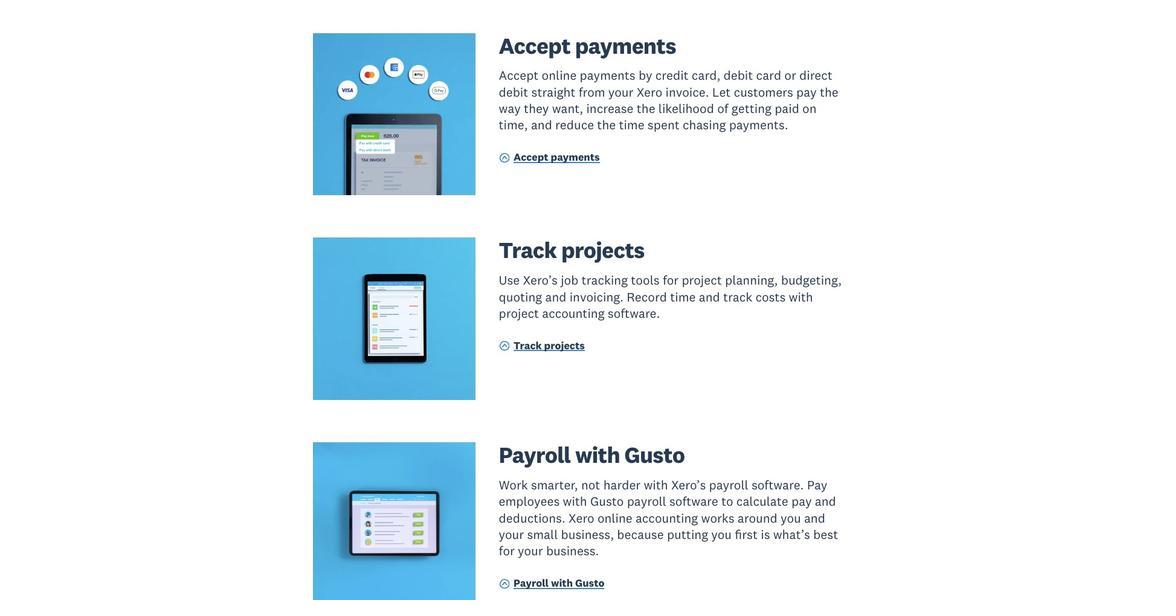 Task type: locate. For each thing, give the bounding box(es) containing it.
xero's up software
[[671, 477, 706, 493]]

0 vertical spatial your
[[609, 84, 634, 100]]

0 vertical spatial project
[[682, 272, 722, 288]]

and down they
[[531, 117, 552, 133]]

planning,
[[725, 272, 778, 288]]

2 vertical spatial gusto
[[575, 577, 605, 590]]

accept payments up from
[[499, 31, 676, 60]]

accept
[[499, 31, 571, 60], [499, 67, 539, 84], [514, 151, 549, 164]]

software. down record
[[608, 305, 660, 321]]

your down the deductions.
[[499, 526, 524, 543]]

costs
[[756, 289, 786, 305]]

with down not
[[563, 493, 587, 510]]

1 vertical spatial projects
[[544, 339, 585, 352]]

0 horizontal spatial xero
[[569, 510, 595, 526]]

online up because
[[598, 510, 633, 526]]

direct
[[800, 67, 833, 84]]

payments down reduce
[[551, 151, 600, 164]]

0 vertical spatial software.
[[608, 305, 660, 321]]

pay inside the "work smarter, not harder with xero's payroll software. pay employees with gusto payroll software to calculate pay and deductions. xero online accounting works around you and your small business, because putting you first is what's best for your business."
[[792, 493, 812, 510]]

project down quoting
[[499, 305, 539, 321]]

0 vertical spatial online
[[542, 67, 577, 84]]

payments inside button
[[551, 151, 600, 164]]

and
[[531, 117, 552, 133], [546, 289, 567, 305], [699, 289, 720, 305], [815, 493, 836, 510], [804, 510, 826, 526]]

1 vertical spatial software.
[[752, 477, 804, 493]]

time inside "use xero's job tracking tools for project planning, budgeting, quoting and invoicing. record time and track costs with project accounting software."
[[670, 289, 696, 305]]

reduce
[[556, 117, 594, 133]]

credit
[[656, 67, 689, 84]]

payments inside accept online payments by credit card, debit card or direct debit straight from your xero invoice. let customers pay the way they want, increase the likelihood of getting paid on time, and reduce the time spent chasing payments.
[[580, 67, 636, 84]]

your up increase
[[609, 84, 634, 100]]

because
[[617, 526, 664, 543]]

budgeting,
[[781, 272, 842, 288]]

you up what's in the right of the page
[[781, 510, 801, 526]]

pay
[[807, 477, 828, 493]]

0 horizontal spatial time
[[619, 117, 645, 133]]

pay up on
[[797, 84, 817, 100]]

0 vertical spatial time
[[619, 117, 645, 133]]

by
[[639, 67, 652, 84]]

1 vertical spatial accounting
[[636, 510, 698, 526]]

payments up from
[[580, 67, 636, 84]]

time
[[619, 117, 645, 133], [670, 289, 696, 305]]

0 vertical spatial xero
[[637, 84, 663, 100]]

and down job
[[546, 289, 567, 305]]

1 horizontal spatial xero
[[637, 84, 663, 100]]

1 horizontal spatial debit
[[724, 67, 753, 84]]

gusto inside "button"
[[575, 577, 605, 590]]

payroll up to
[[709, 477, 749, 493]]

1 horizontal spatial payroll
[[709, 477, 749, 493]]

accept payments down reduce
[[514, 151, 600, 164]]

for right tools
[[663, 272, 679, 288]]

1 vertical spatial payroll
[[514, 577, 549, 590]]

0 vertical spatial gusto
[[625, 441, 685, 469]]

0 horizontal spatial xero's
[[523, 272, 558, 288]]

payroll with gusto up not
[[499, 441, 685, 469]]

they
[[524, 100, 549, 117]]

payroll down small
[[514, 577, 549, 590]]

payroll with gusto button
[[499, 576, 605, 593]]

xero's inside "use xero's job tracking tools for project planning, budgeting, quoting and invoicing. record time and track costs with project accounting software."
[[523, 272, 558, 288]]

track
[[723, 289, 753, 305]]

1 vertical spatial xero
[[569, 510, 595, 526]]

0 horizontal spatial payroll
[[627, 493, 667, 510]]

you down works
[[712, 526, 732, 543]]

work smarter, not harder with xero's payroll software. pay employees with gusto payroll software to calculate pay and deductions. xero online accounting works around you and your small business, because putting you first is what's best for your business.
[[499, 477, 838, 559]]

xero's up quoting
[[523, 272, 558, 288]]

2 vertical spatial accept
[[514, 151, 549, 164]]

straight
[[532, 84, 576, 100]]

online inside the "work smarter, not harder with xero's payroll software. pay employees with gusto payroll software to calculate pay and deductions. xero online accounting works around you and your small business, because putting you first is what's best for your business."
[[598, 510, 633, 526]]

want,
[[552, 100, 583, 117]]

debit up way
[[499, 84, 528, 100]]

0 vertical spatial accounting
[[542, 305, 605, 321]]

accept inside button
[[514, 151, 549, 164]]

not
[[581, 477, 600, 493]]

payroll down 'harder'
[[627, 493, 667, 510]]

1 horizontal spatial accounting
[[636, 510, 698, 526]]

1 vertical spatial accept
[[499, 67, 539, 84]]

track inside button
[[514, 339, 542, 352]]

accept down time,
[[514, 151, 549, 164]]

software.
[[608, 305, 660, 321], [752, 477, 804, 493]]

1 horizontal spatial time
[[670, 289, 696, 305]]

accounting inside "use xero's job tracking tools for project planning, budgeting, quoting and invoicing. record time and track costs with project accounting software."
[[542, 305, 605, 321]]

accept online payments by credit card, debit card or direct debit straight from your xero invoice. let customers pay the way they want, increase the likelihood of getting paid on time, and reduce the time spent chasing payments.
[[499, 67, 839, 133]]

track projects up job
[[499, 236, 645, 264]]

software. inside "use xero's job tracking tools for project planning, budgeting, quoting and invoicing. record time and track costs with project accounting software."
[[608, 305, 660, 321]]

0 vertical spatial for
[[663, 272, 679, 288]]

1 horizontal spatial for
[[663, 272, 679, 288]]

payments.
[[729, 117, 789, 133]]

chasing
[[683, 117, 726, 133]]

1 horizontal spatial the
[[637, 100, 656, 117]]

1 vertical spatial project
[[499, 305, 539, 321]]

xero's
[[523, 272, 558, 288], [671, 477, 706, 493]]

projects
[[561, 236, 645, 264], [544, 339, 585, 352]]

customers
[[734, 84, 794, 100]]

with up not
[[575, 441, 620, 469]]

0 vertical spatial projects
[[561, 236, 645, 264]]

accept up straight
[[499, 31, 571, 60]]

accounting
[[542, 305, 605, 321], [636, 510, 698, 526]]

pay
[[797, 84, 817, 100], [792, 493, 812, 510]]

payments up the by
[[575, 31, 676, 60]]

track down quoting
[[514, 339, 542, 352]]

with down 'business.' in the bottom of the page
[[551, 577, 573, 590]]

gusto
[[625, 441, 685, 469], [590, 493, 624, 510], [575, 577, 605, 590]]

payroll
[[709, 477, 749, 493], [627, 493, 667, 510]]

xero down the by
[[637, 84, 663, 100]]

payroll up smarter,
[[499, 441, 571, 469]]

and left track
[[699, 289, 720, 305]]

0 vertical spatial payments
[[575, 31, 676, 60]]

with down budgeting,
[[789, 289, 813, 305]]

xero
[[637, 84, 663, 100], [569, 510, 595, 526]]

for
[[663, 272, 679, 288], [499, 543, 515, 559]]

your down small
[[518, 543, 543, 559]]

let
[[713, 84, 731, 100]]

business,
[[561, 526, 614, 543]]

track projects down quoting
[[514, 339, 585, 352]]

the
[[820, 84, 839, 100], [637, 100, 656, 117], [597, 117, 616, 133]]

online
[[542, 67, 577, 84], [598, 510, 633, 526]]

1 vertical spatial online
[[598, 510, 633, 526]]

1 horizontal spatial you
[[781, 510, 801, 526]]

putting
[[667, 526, 708, 543]]

work
[[499, 477, 528, 493]]

business.
[[546, 543, 599, 559]]

1 horizontal spatial xero's
[[671, 477, 706, 493]]

accounting down invoicing.
[[542, 305, 605, 321]]

1 vertical spatial time
[[670, 289, 696, 305]]

the up spent
[[637, 100, 656, 117]]

payments
[[575, 31, 676, 60], [580, 67, 636, 84], [551, 151, 600, 164]]

1 vertical spatial xero's
[[671, 477, 706, 493]]

0 horizontal spatial online
[[542, 67, 577, 84]]

xero inside the "work smarter, not harder with xero's payroll software. pay employees with gusto payroll software to calculate pay and deductions. xero online accounting works around you and your small business, because putting you first is what's best for your business."
[[569, 510, 595, 526]]

track
[[499, 236, 557, 264], [514, 339, 542, 352]]

0 vertical spatial pay
[[797, 84, 817, 100]]

with inside "use xero's job tracking tools for project planning, budgeting, quoting and invoicing. record time and track costs with project accounting software."
[[789, 289, 813, 305]]

record
[[627, 289, 667, 305]]

payroll with gusto
[[499, 441, 685, 469], [514, 577, 605, 590]]

1 horizontal spatial online
[[598, 510, 633, 526]]

for down the deductions.
[[499, 543, 515, 559]]

1 horizontal spatial software.
[[752, 477, 804, 493]]

1 vertical spatial for
[[499, 543, 515, 559]]

projects down invoicing.
[[544, 339, 585, 352]]

payroll
[[499, 441, 571, 469], [514, 577, 549, 590]]

your inside accept online payments by credit card, debit card or direct debit straight from your xero invoice. let customers pay the way they want, increase the likelihood of getting paid on time, and reduce the time spent chasing payments.
[[609, 84, 634, 100]]

time inside accept online payments by credit card, debit card or direct debit straight from your xero invoice. let customers pay the way they want, increase the likelihood of getting paid on time, and reduce the time spent chasing payments.
[[619, 117, 645, 133]]

2 vertical spatial payments
[[551, 151, 600, 164]]

the down increase
[[597, 117, 616, 133]]

online up straight
[[542, 67, 577, 84]]

project left planning, on the right top
[[682, 272, 722, 288]]

accounting up putting
[[636, 510, 698, 526]]

2 vertical spatial your
[[518, 543, 543, 559]]

or
[[785, 67, 797, 84]]

time right record
[[670, 289, 696, 305]]

1 vertical spatial gusto
[[590, 493, 624, 510]]

1 vertical spatial payments
[[580, 67, 636, 84]]

accept payments
[[499, 31, 676, 60], [514, 151, 600, 164]]

1 vertical spatial track
[[514, 339, 542, 352]]

0 vertical spatial xero's
[[523, 272, 558, 288]]

software. up calculate at the bottom right of the page
[[752, 477, 804, 493]]

track projects
[[499, 236, 645, 264], [514, 339, 585, 352]]

card,
[[692, 67, 721, 84]]

0 vertical spatial payroll with gusto
[[499, 441, 685, 469]]

payroll with gusto down 'business.' in the bottom of the page
[[514, 577, 605, 590]]

what's
[[774, 526, 810, 543]]

time down increase
[[619, 117, 645, 133]]

gusto down 'business.' in the bottom of the page
[[575, 577, 605, 590]]

0 horizontal spatial accounting
[[542, 305, 605, 321]]

1 vertical spatial pay
[[792, 493, 812, 510]]

gusto down 'harder'
[[590, 493, 624, 510]]

your
[[609, 84, 634, 100], [499, 526, 524, 543], [518, 543, 543, 559]]

1 vertical spatial payroll with gusto
[[514, 577, 605, 590]]

pay down pay
[[792, 493, 812, 510]]

track up use
[[499, 236, 557, 264]]

debit up the let
[[724, 67, 753, 84]]

debit
[[724, 67, 753, 84], [499, 84, 528, 100]]

projects up tracking
[[561, 236, 645, 264]]

harder
[[604, 477, 641, 493]]

you
[[781, 510, 801, 526], [712, 526, 732, 543]]

with
[[789, 289, 813, 305], [575, 441, 620, 469], [644, 477, 668, 493], [563, 493, 587, 510], [551, 577, 573, 590]]

gusto up 'harder'
[[625, 441, 685, 469]]

xero up 'business,' on the bottom of the page
[[569, 510, 595, 526]]

deductions.
[[499, 510, 566, 526]]

employees
[[499, 493, 560, 510]]

0 horizontal spatial software.
[[608, 305, 660, 321]]

0 vertical spatial track
[[499, 236, 557, 264]]

project
[[682, 272, 722, 288], [499, 305, 539, 321]]

accept up way
[[499, 67, 539, 84]]

the down direct
[[820, 84, 839, 100]]

1 vertical spatial accept payments
[[514, 151, 600, 164]]

0 horizontal spatial for
[[499, 543, 515, 559]]

1 vertical spatial track projects
[[514, 339, 585, 352]]

getting
[[732, 100, 772, 117]]



Task type: describe. For each thing, give the bounding box(es) containing it.
spent
[[648, 117, 680, 133]]

use
[[499, 272, 520, 288]]

on
[[803, 100, 817, 117]]

of
[[718, 100, 729, 117]]

software. inside the "work smarter, not harder with xero's payroll software. pay employees with gusto payroll software to calculate pay and deductions. xero online accounting works around you and your small business, because putting you first is what's best for your business."
[[752, 477, 804, 493]]

and inside accept online payments by credit card, debit card or direct debit straight from your xero invoice. let customers pay the way they want, increase the likelihood of getting paid on time, and reduce the time spent chasing payments.
[[531, 117, 552, 133]]

and up best
[[804, 510, 826, 526]]

likelihood
[[659, 100, 714, 117]]

around
[[738, 510, 778, 526]]

xero's inside the "work smarter, not harder with xero's payroll software. pay employees with gusto payroll software to calculate pay and deductions. xero online accounting works around you and your small business, because putting you first is what's best for your business."
[[671, 477, 706, 493]]

0 vertical spatial payroll
[[499, 441, 571, 469]]

0 vertical spatial track projects
[[499, 236, 645, 264]]

0 horizontal spatial project
[[499, 305, 539, 321]]

accept inside accept online payments by credit card, debit card or direct debit straight from your xero invoice. let customers pay the way they want, increase the likelihood of getting paid on time, and reduce the time spent chasing payments.
[[499, 67, 539, 84]]

software
[[670, 493, 718, 510]]

increase
[[587, 100, 634, 117]]

and down pay
[[815, 493, 836, 510]]

from
[[579, 84, 605, 100]]

0 horizontal spatial you
[[712, 526, 732, 543]]

small
[[527, 526, 558, 543]]

time,
[[499, 117, 528, 133]]

gusto inside the "work smarter, not harder with xero's payroll software. pay employees with gusto payroll software to calculate pay and deductions. xero online accounting works around you and your small business, because putting you first is what's best for your business."
[[590, 493, 624, 510]]

track projects button
[[499, 339, 585, 355]]

online inside accept online payments by credit card, debit card or direct debit straight from your xero invoice. let customers pay the way they want, increase the likelihood of getting paid on time, and reduce the time spent chasing payments.
[[542, 67, 577, 84]]

tracking
[[582, 272, 628, 288]]

xero inside accept online payments by credit card, debit card or direct debit straight from your xero invoice. let customers pay the way they want, increase the likelihood of getting paid on time, and reduce the time spent chasing payments.
[[637, 84, 663, 100]]

quoting
[[499, 289, 542, 305]]

2 horizontal spatial the
[[820, 84, 839, 100]]

track projects inside button
[[514, 339, 585, 352]]

job
[[561, 272, 579, 288]]

0 vertical spatial accept
[[499, 31, 571, 60]]

0 horizontal spatial debit
[[499, 84, 528, 100]]

accounting inside the "work smarter, not harder with xero's payroll software. pay employees with gusto payroll software to calculate pay and deductions. xero online accounting works around you and your small business, because putting you first is what's best for your business."
[[636, 510, 698, 526]]

pay inside accept online payments by credit card, debit card or direct debit straight from your xero invoice. let customers pay the way they want, increase the likelihood of getting paid on time, and reduce the time spent chasing payments.
[[797, 84, 817, 100]]

for inside the "work smarter, not harder with xero's payroll software. pay employees with gusto payroll software to calculate pay and deductions. xero online accounting works around you and your small business, because putting you first is what's best for your business."
[[499, 543, 515, 559]]

to
[[722, 493, 734, 510]]

for inside "use xero's job tracking tools for project planning, budgeting, quoting and invoicing. record time and track costs with project accounting software."
[[663, 272, 679, 288]]

0 vertical spatial accept payments
[[499, 31, 676, 60]]

invoicing.
[[570, 289, 624, 305]]

smarter,
[[531, 477, 578, 493]]

accept payments inside button
[[514, 151, 600, 164]]

first
[[735, 526, 758, 543]]

use xero's job tracking tools for project planning, budgeting, quoting and invoicing. record time and track costs with project accounting software.
[[499, 272, 842, 321]]

0 horizontal spatial the
[[597, 117, 616, 133]]

calculate
[[737, 493, 789, 510]]

way
[[499, 100, 521, 117]]

card
[[756, 67, 782, 84]]

projects inside button
[[544, 339, 585, 352]]

accept payments button
[[499, 150, 600, 167]]

with inside "button"
[[551, 577, 573, 590]]

works
[[701, 510, 735, 526]]

tools
[[631, 272, 660, 288]]

is
[[761, 526, 770, 543]]

1 horizontal spatial project
[[682, 272, 722, 288]]

paid
[[775, 100, 800, 117]]

payroll inside "button"
[[514, 577, 549, 590]]

1 vertical spatial your
[[499, 526, 524, 543]]

invoice.
[[666, 84, 709, 100]]

payroll with gusto inside payroll with gusto "button"
[[514, 577, 605, 590]]

with right 'harder'
[[644, 477, 668, 493]]

best
[[814, 526, 838, 543]]



Task type: vqa. For each thing, say whether or not it's contained in the screenshot.
pay in "Accept online payments by credit card, debit card or direct debit straight from your Xero invoice. Let customers pay the way they want, increase the likelihood of getting paid on time, and reduce the time spent chasing payments."
yes



